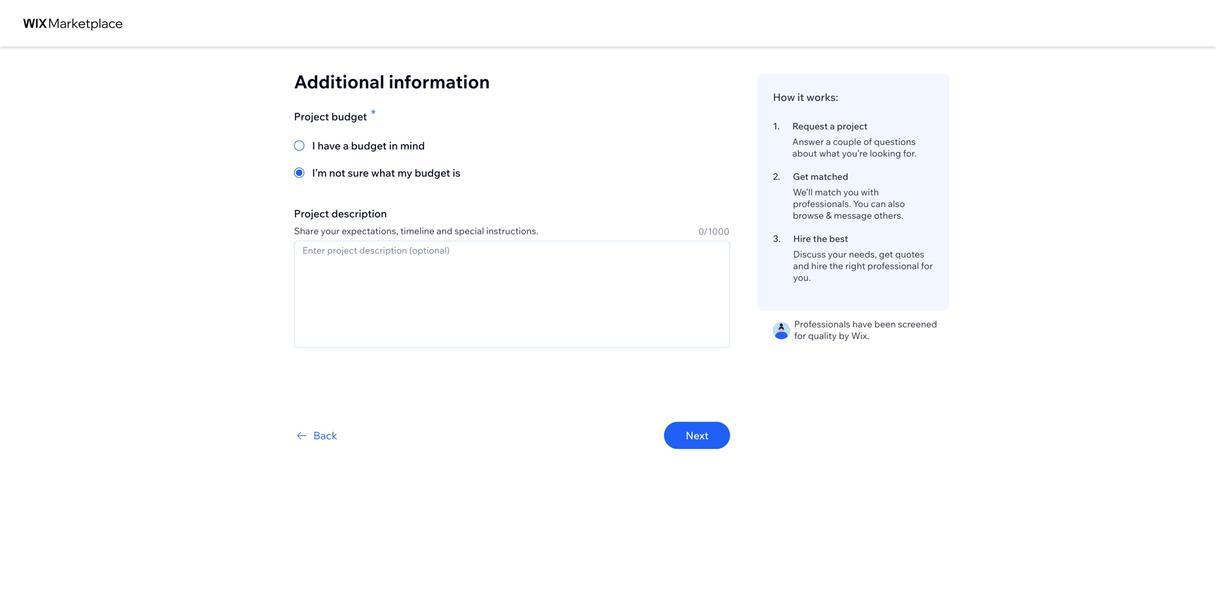 Task type: locate. For each thing, give the bounding box(es) containing it.
1 vertical spatial budget
[[351, 139, 387, 152]]

1 vertical spatial have
[[853, 319, 873, 330]]

1 vertical spatial .
[[778, 171, 781, 182]]

the right the hire at top
[[830, 260, 844, 272]]

information
[[389, 70, 490, 93]]

1 horizontal spatial the
[[830, 260, 844, 272]]

budget
[[332, 110, 367, 123], [351, 139, 387, 152], [415, 167, 451, 179]]

your down best
[[828, 249, 847, 260]]

browse
[[793, 210, 824, 221]]

0 vertical spatial what
[[820, 148, 840, 159]]

a up not
[[343, 139, 349, 152]]

your inside hire the best discuss your needs, get quotes and hire the right professional for you.
[[828, 249, 847, 260]]

share
[[294, 225, 319, 237]]

we'll
[[793, 187, 813, 198]]

of
[[864, 136, 873, 147]]

project description
[[294, 207, 387, 220]]

project
[[294, 110, 329, 123], [294, 207, 329, 220]]

for down quotes
[[922, 260, 934, 272]]

. down 'how'
[[778, 121, 780, 132]]

for
[[922, 260, 934, 272], [795, 330, 807, 342]]

0 horizontal spatial for
[[795, 330, 807, 342]]

1 project from the top
[[294, 110, 329, 123]]

looking
[[870, 148, 902, 159]]

have right the i
[[318, 139, 341, 152]]

for left quality
[[795, 330, 807, 342]]

a
[[830, 121, 835, 132], [826, 136, 831, 147], [343, 139, 349, 152]]

0 vertical spatial for
[[922, 260, 934, 272]]

a left project
[[830, 121, 835, 132]]

.
[[778, 121, 780, 132], [778, 171, 781, 182], [779, 233, 781, 245]]

for inside professionals have been screened for quality by wix.
[[795, 330, 807, 342]]

and up the you. at right
[[794, 260, 810, 272]]

budget left is
[[415, 167, 451, 179]]

budget left "in"
[[351, 139, 387, 152]]

have for a
[[318, 139, 341, 152]]

get matched we'll match you with professionals. you can also browse & message others.
[[793, 171, 906, 221]]

2 vertical spatial budget
[[415, 167, 451, 179]]

is
[[453, 167, 461, 179]]

*
[[371, 107, 376, 121]]

1 vertical spatial for
[[795, 330, 807, 342]]

1 vertical spatial the
[[830, 260, 844, 272]]

in
[[389, 139, 398, 152]]

3 .
[[773, 233, 781, 245]]

2
[[773, 171, 778, 182]]

the right "hire"
[[814, 233, 828, 245]]

2 vertical spatial .
[[779, 233, 781, 245]]

project up 'share'
[[294, 207, 329, 220]]

2 project from the top
[[294, 207, 329, 220]]

0
[[699, 226, 704, 237]]

best
[[830, 233, 849, 245]]

1 horizontal spatial your
[[828, 249, 847, 260]]

with
[[861, 187, 879, 198]]

works:
[[807, 91, 839, 104]]

Share your expectations, timeline and special instructions. text field
[[295, 242, 730, 348]]

1 horizontal spatial have
[[853, 319, 873, 330]]

you're
[[842, 148, 868, 159]]

3
[[773, 233, 779, 245]]

the
[[814, 233, 828, 245], [830, 260, 844, 272]]

what
[[820, 148, 840, 159], [371, 167, 395, 179]]

quality
[[809, 330, 837, 342]]

/
[[704, 226, 708, 237]]

special
[[455, 225, 484, 237]]

1 horizontal spatial and
[[794, 260, 810, 272]]

professional
[[868, 260, 920, 272]]

request a project answer a couple of questions about what you're looking for.
[[793, 121, 917, 159]]

needs,
[[849, 249, 877, 260]]

share your expectations, timeline and special instructions.
[[294, 225, 539, 237]]

have up wix. at the right bottom
[[853, 319, 873, 330]]

0 vertical spatial budget
[[332, 110, 367, 123]]

1 horizontal spatial what
[[820, 148, 840, 159]]

and left the special
[[437, 225, 453, 237]]

. for 3
[[779, 233, 781, 245]]

1 vertical spatial project
[[294, 207, 329, 220]]

1 horizontal spatial for
[[922, 260, 934, 272]]

0 vertical spatial and
[[437, 225, 453, 237]]

have inside professionals have been screened for quality by wix.
[[853, 319, 873, 330]]

sure
[[348, 167, 369, 179]]

timeline
[[401, 225, 435, 237]]

get
[[880, 249, 894, 260]]

1 vertical spatial your
[[828, 249, 847, 260]]

what inside request a project answer a couple of questions about what you're looking for.
[[820, 148, 840, 159]]

project up the i
[[294, 110, 329, 123]]

1 vertical spatial and
[[794, 260, 810, 272]]

0 horizontal spatial have
[[318, 139, 341, 152]]

right
[[846, 260, 866, 272]]

budget left *
[[332, 110, 367, 123]]

how
[[773, 91, 796, 104]]

0 horizontal spatial your
[[321, 225, 340, 237]]

. left "hire"
[[779, 233, 781, 245]]

it
[[798, 91, 805, 104]]

0 vertical spatial project
[[294, 110, 329, 123]]

0 / 1000
[[699, 226, 730, 237]]

request
[[793, 121, 828, 132]]

0 vertical spatial .
[[778, 121, 780, 132]]

have
[[318, 139, 341, 152], [853, 319, 873, 330]]

project inside "project budget *"
[[294, 110, 329, 123]]

and
[[437, 225, 453, 237], [794, 260, 810, 272]]

what down couple at the right top
[[820, 148, 840, 159]]

0 vertical spatial have
[[318, 139, 341, 152]]

0 horizontal spatial the
[[814, 233, 828, 245]]

expectations,
[[342, 225, 399, 237]]

get
[[793, 171, 809, 182]]

also
[[888, 198, 906, 210]]

by
[[839, 330, 850, 342]]

0 horizontal spatial and
[[437, 225, 453, 237]]

your
[[321, 225, 340, 237], [828, 249, 847, 260]]

your down project description
[[321, 225, 340, 237]]

0 horizontal spatial what
[[371, 167, 395, 179]]

what left my
[[371, 167, 395, 179]]

. left get at the top
[[778, 171, 781, 182]]

next
[[686, 430, 709, 443]]



Task type: describe. For each thing, give the bounding box(es) containing it.
how it works:
[[773, 91, 839, 104]]

have for been
[[853, 319, 873, 330]]

i'm
[[312, 167, 327, 179]]

0 vertical spatial your
[[321, 225, 340, 237]]

questions
[[875, 136, 916, 147]]

project for project budget *
[[294, 110, 329, 123]]

for inside hire the best discuss your needs, get quotes and hire the right professional for you.
[[922, 260, 934, 272]]

others.
[[875, 210, 904, 221]]

can
[[871, 198, 886, 210]]

&
[[826, 210, 832, 221]]

. for 2
[[778, 171, 781, 182]]

i'm not sure what my budget is
[[312, 167, 461, 179]]

professionals
[[795, 319, 851, 330]]

2 .
[[773, 171, 781, 182]]

not
[[329, 167, 346, 179]]

discuss
[[794, 249, 826, 260]]

instructions.
[[486, 225, 539, 237]]

additional
[[294, 70, 385, 93]]

couple
[[833, 136, 862, 147]]

back
[[314, 430, 337, 443]]

wix.
[[852, 330, 870, 342]]

about
[[793, 148, 818, 159]]

quotes
[[896, 249, 925, 260]]

professionals.
[[793, 198, 852, 210]]

project
[[837, 121, 868, 132]]

1
[[773, 121, 778, 132]]

my
[[398, 167, 413, 179]]

you.
[[794, 272, 811, 283]]

description
[[332, 207, 387, 220]]

hire
[[794, 233, 812, 245]]

1 vertical spatial what
[[371, 167, 395, 179]]

hire
[[812, 260, 828, 272]]

been
[[875, 319, 896, 330]]

1000
[[708, 226, 730, 237]]

and inside hire the best discuss your needs, get quotes and hire the right professional for you.
[[794, 260, 810, 272]]

you
[[854, 198, 869, 210]]

i have a budget in mind
[[312, 139, 425, 152]]

0 vertical spatial the
[[814, 233, 828, 245]]

screened
[[898, 319, 938, 330]]

matched
[[811, 171, 849, 182]]

project for project description
[[294, 207, 329, 220]]

next button
[[665, 422, 731, 450]]

budget inside "project budget *"
[[332, 110, 367, 123]]

hire the best discuss your needs, get quotes and hire the right professional for you.
[[794, 233, 934, 283]]

match
[[815, 187, 842, 198]]

project budget *
[[294, 107, 376, 123]]

additional information
[[294, 70, 490, 93]]

. for 1
[[778, 121, 780, 132]]

mind
[[400, 139, 425, 152]]

a left couple at the right top
[[826, 136, 831, 147]]

answer
[[793, 136, 824, 147]]

1 .
[[773, 121, 780, 132]]

professionals have been screened for quality by wix.
[[795, 319, 938, 342]]

message
[[834, 210, 873, 221]]

back button
[[294, 428, 337, 444]]

for.
[[904, 148, 917, 159]]

you
[[844, 187, 859, 198]]

i
[[312, 139, 315, 152]]



Task type: vqa. For each thing, say whether or not it's contained in the screenshot.


